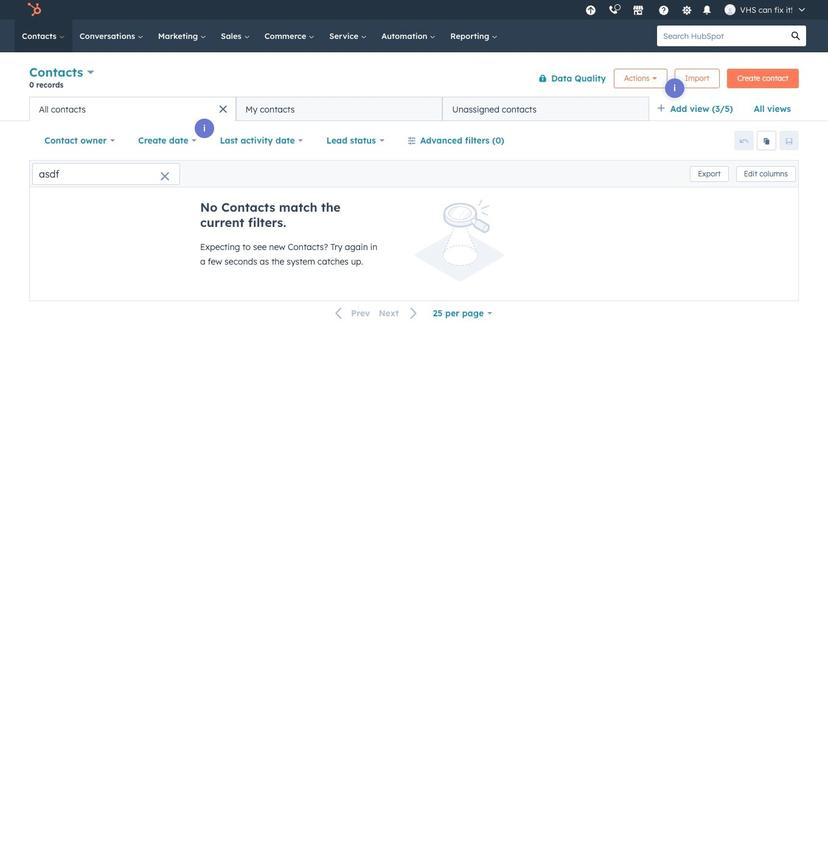 Task type: vqa. For each thing, say whether or not it's contained in the screenshot.
group on the top left of page
no



Task type: describe. For each thing, give the bounding box(es) containing it.
pagination navigation
[[328, 305, 425, 322]]

marketplaces image
[[633, 5, 644, 16]]

Search name, phone, email addresses, or company search field
[[32, 163, 180, 185]]



Task type: locate. For each thing, give the bounding box(es) containing it.
banner
[[29, 62, 799, 97]]

tooltip
[[68, 137, 145, 156]]

Search HubSpot search field
[[657, 26, 786, 46]]

menu
[[579, 0, 814, 19]]

clear input image
[[160, 172, 170, 182]]

jacob simon image
[[725, 4, 736, 15]]



